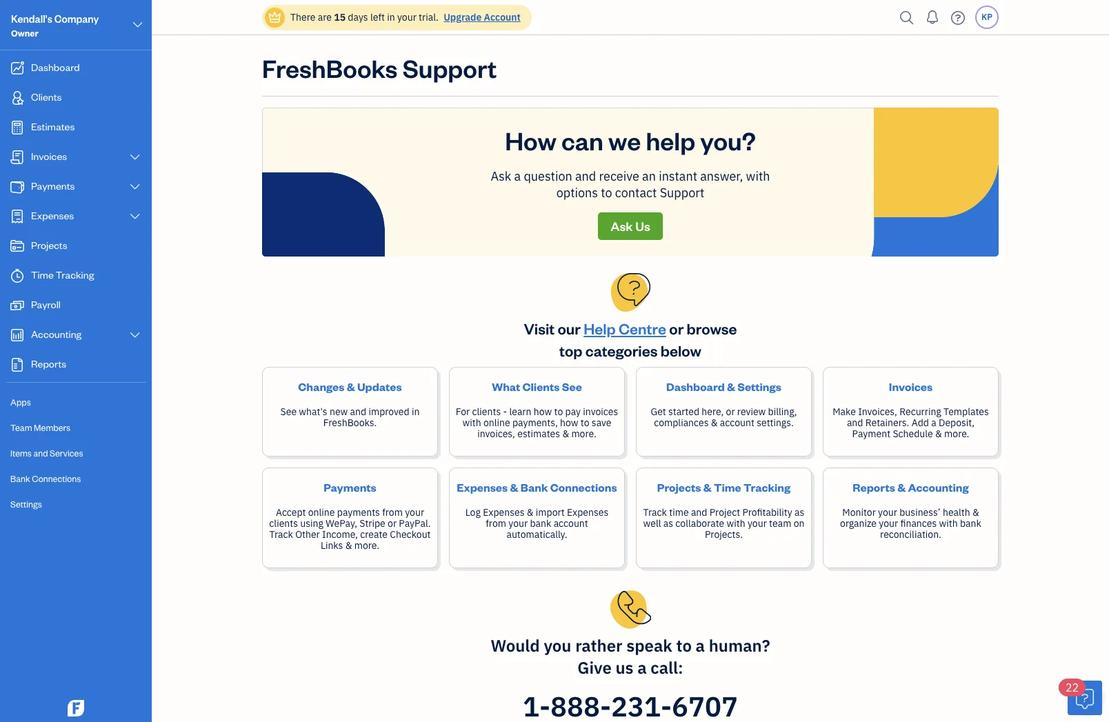 Task type: locate. For each thing, give the bounding box(es) containing it.
& inside monitor your business' health & organize your finances with bank reconciliation.
[[973, 506, 979, 519]]

bank up import on the bottom
[[521, 480, 548, 495]]

import
[[536, 506, 565, 519]]

0 vertical spatial clients
[[472, 406, 501, 418]]

& inside log expenses & import expenses from your bank account automatically.
[[527, 506, 534, 519]]

projects up time
[[657, 480, 701, 495]]

22 button
[[1059, 679, 1102, 715]]

1 vertical spatial support
[[660, 185, 705, 201]]

in right improved
[[412, 406, 420, 418]]

with inside track time and project profitability as well as collaborate with your team on projects.
[[727, 517, 745, 530]]

ask down how
[[491, 168, 511, 184]]

and inside 'link'
[[33, 448, 48, 459]]

dashboard for dashboard & settings
[[666, 379, 725, 394]]

chevron large down image
[[129, 152, 141, 163], [129, 211, 141, 222], [129, 330, 141, 341]]

estimate image
[[9, 121, 26, 135]]

automatically.
[[507, 528, 567, 541]]

1 horizontal spatial from
[[486, 517, 506, 530]]

1 horizontal spatial account
[[720, 417, 755, 429]]

0 horizontal spatial settings
[[10, 499, 42, 510]]

0 vertical spatial online
[[484, 417, 510, 429]]

your left trial.
[[397, 11, 417, 23]]

account down the expenses & bank connections
[[554, 517, 588, 530]]

1 vertical spatial dashboard
[[666, 379, 725, 394]]

0 horizontal spatial connections
[[32, 473, 81, 484]]

0 horizontal spatial payments
[[31, 179, 75, 192]]

support down upgrade
[[403, 52, 497, 84]]

and right new
[[350, 406, 366, 418]]

with inside 'for clients - learn how to pay invoices with online payments, how to save invoices, estimates & more.'
[[463, 417, 481, 429]]

or up below
[[669, 319, 684, 338]]

1 bank from the left
[[530, 517, 551, 530]]

0 horizontal spatial ask
[[491, 168, 511, 184]]

ask us button
[[598, 212, 663, 240]]

1 horizontal spatial clients
[[523, 379, 560, 394]]

0 horizontal spatial clients
[[31, 90, 62, 103]]

2 chevron large down image from the top
[[129, 211, 141, 222]]

your up checkout
[[405, 506, 424, 519]]

chevron large down image down payments link
[[129, 211, 141, 222]]

1 vertical spatial track
[[269, 528, 293, 541]]

0 vertical spatial projects
[[31, 239, 67, 252]]

& up the project
[[703, 480, 712, 495]]

chevron large down image
[[131, 17, 144, 33], [129, 181, 141, 192]]

projects link
[[3, 232, 148, 261]]

& right 'started' at right bottom
[[711, 417, 718, 429]]

0 horizontal spatial bank
[[530, 517, 551, 530]]

kendall's
[[11, 12, 52, 26]]

1 horizontal spatial settings
[[738, 379, 782, 394]]

invoices,
[[478, 428, 515, 440]]

payments
[[31, 179, 75, 192], [324, 480, 377, 495]]

chart image
[[9, 328, 26, 342]]

receive
[[599, 168, 639, 184]]

0 vertical spatial see
[[562, 379, 582, 394]]

reports & accounting
[[853, 480, 969, 495]]

0 vertical spatial tracking
[[56, 268, 94, 281]]

retainers.
[[866, 417, 910, 429]]

0 vertical spatial dashboard
[[31, 61, 80, 74]]

new
[[330, 406, 348, 418]]

and inside see what's new and improved in freshbooks.
[[350, 406, 366, 418]]

& inside get started here, or review billing, compliances & account settings.
[[711, 417, 718, 429]]

1 vertical spatial chevron large down image
[[129, 211, 141, 222]]

settings down bank connections
[[10, 499, 42, 510]]

top
[[560, 341, 583, 360]]

or right here,
[[726, 406, 735, 418]]

tracking up the profitability
[[744, 480, 791, 495]]

& down pay
[[562, 428, 569, 440]]

how can we help you?
[[505, 124, 756, 157]]

a inside make invoices, recurring templates and retainers. add a deposit, payment schedule & more.
[[931, 417, 937, 429]]

chevron large down image for accounting
[[129, 330, 141, 341]]

3 chevron large down image from the top
[[129, 330, 141, 341]]

log expenses & import expenses from your bank account automatically.
[[465, 506, 609, 541]]

a left question
[[514, 168, 521, 184]]

0 horizontal spatial dashboard
[[31, 61, 80, 74]]

and right items
[[33, 448, 48, 459]]

to left save
[[581, 417, 590, 429]]

payments right payment icon
[[31, 179, 75, 192]]

0 vertical spatial reports
[[31, 357, 66, 370]]

1 vertical spatial clients
[[269, 517, 298, 530]]

0 vertical spatial clients
[[31, 90, 62, 103]]

2 horizontal spatial more.
[[944, 428, 970, 440]]

with inside ask a question and receive an instant answer, with options to contact support
[[746, 168, 770, 184]]

answer,
[[700, 168, 743, 184]]

clients right the client image
[[31, 90, 62, 103]]

in inside see what's new and improved in freshbooks.
[[412, 406, 420, 418]]

and up options
[[575, 168, 596, 184]]

company
[[54, 12, 99, 26]]

22
[[1066, 681, 1079, 695]]

0 horizontal spatial invoices
[[31, 150, 67, 163]]

& right links
[[345, 539, 352, 552]]

1 vertical spatial tracking
[[744, 480, 791, 495]]

what
[[492, 379, 520, 394]]

how up estimates
[[534, 406, 552, 418]]

rather
[[575, 635, 623, 657]]

see what's new and improved in freshbooks.
[[280, 406, 420, 429]]

more. down stripe on the bottom of page
[[354, 539, 379, 552]]

expense image
[[9, 210, 26, 224]]

from
[[382, 506, 403, 519], [486, 517, 506, 530]]

or inside get started here, or review billing, compliances & account settings.
[[726, 406, 735, 418]]

ask left us
[[611, 218, 633, 234]]

1 vertical spatial in
[[412, 406, 420, 418]]

0 horizontal spatial online
[[308, 506, 335, 519]]

0 horizontal spatial time
[[31, 268, 54, 281]]

your left finances
[[879, 517, 898, 530]]

settings up review
[[738, 379, 782, 394]]

reports up monitor
[[853, 480, 895, 495]]

clients left the -
[[472, 406, 501, 418]]

-
[[503, 406, 507, 418]]

ask inside button
[[611, 218, 633, 234]]

connections inside main element
[[32, 473, 81, 484]]

and right time
[[691, 506, 707, 519]]

your left import on the bottom
[[509, 517, 528, 530]]

projects right project image
[[31, 239, 67, 252]]

& up log expenses & import expenses from your bank account automatically.
[[510, 480, 518, 495]]

would
[[491, 635, 540, 657]]

1 vertical spatial see
[[280, 406, 297, 418]]

with right answer,
[[746, 168, 770, 184]]

and left retainers. at right bottom
[[847, 417, 863, 429]]

a
[[514, 168, 521, 184], [931, 417, 937, 429], [696, 635, 705, 657], [638, 657, 647, 679]]

expenses inside 'link'
[[31, 209, 74, 222]]

account left settings.
[[720, 417, 755, 429]]

and inside track time and project profitability as well as collaborate with your team on projects.
[[691, 506, 707, 519]]

0 horizontal spatial more.
[[354, 539, 379, 552]]

bank right business'
[[960, 517, 982, 530]]

kendall's company owner
[[11, 12, 99, 39]]

1 horizontal spatial in
[[412, 406, 420, 418]]

bank down items
[[10, 473, 30, 484]]

changes
[[298, 379, 345, 394]]

as right team
[[795, 506, 805, 519]]

income,
[[322, 528, 358, 541]]

freshbooks
[[262, 52, 398, 84]]

settings
[[738, 379, 782, 394], [10, 499, 42, 510]]

& inside make invoices, recurring templates and retainers. add a deposit, payment schedule & more.
[[935, 428, 942, 440]]

bank down the expenses & bank connections
[[530, 517, 551, 530]]

0 vertical spatial chevron large down image
[[131, 17, 144, 33]]

your inside track time and project profitability as well as collaborate with your team on projects.
[[748, 517, 767, 530]]

to down receive
[[601, 185, 612, 201]]

0 vertical spatial invoices
[[31, 150, 67, 163]]

1 horizontal spatial more.
[[571, 428, 597, 440]]

0 horizontal spatial reports
[[31, 357, 66, 370]]

reports right the report 'icon'
[[31, 357, 66, 370]]

2 vertical spatial or
[[388, 517, 397, 530]]

0 vertical spatial accounting
[[31, 328, 82, 341]]

support down the instant
[[660, 185, 705, 201]]

0 horizontal spatial support
[[403, 52, 497, 84]]

1 horizontal spatial track
[[643, 506, 667, 519]]

track left time
[[643, 506, 667, 519]]

1 vertical spatial or
[[726, 406, 735, 418]]

client image
[[9, 91, 26, 105]]

account
[[720, 417, 755, 429], [554, 517, 588, 530]]

1 vertical spatial projects
[[657, 480, 701, 495]]

are
[[318, 11, 332, 23]]

add
[[912, 417, 929, 429]]

your left team
[[748, 517, 767, 530]]

monitor your business' health & organize your finances with bank reconciliation.
[[840, 506, 982, 541]]

project image
[[9, 239, 26, 253]]

more. inside make invoices, recurring templates and retainers. add a deposit, payment schedule & more.
[[944, 428, 970, 440]]

go to help image
[[947, 7, 969, 28]]

time tracking
[[31, 268, 94, 281]]

0 vertical spatial chevron large down image
[[129, 152, 141, 163]]

0 vertical spatial or
[[669, 319, 684, 338]]

invoices down the estimates at the top left of the page
[[31, 150, 67, 163]]

clients up learn
[[523, 379, 560, 394]]

collaborate
[[676, 517, 725, 530]]

0 vertical spatial in
[[387, 11, 395, 23]]

0 vertical spatial account
[[720, 417, 755, 429]]

a right the "us"
[[638, 657, 647, 679]]

create
[[360, 528, 388, 541]]

services
[[50, 448, 83, 459]]

payments up payments
[[324, 480, 377, 495]]

dashboard up clients link
[[31, 61, 80, 74]]

payroll link
[[3, 292, 148, 320]]

time right timer icon
[[31, 268, 54, 281]]

0 horizontal spatial how
[[534, 406, 552, 418]]

1 horizontal spatial or
[[669, 319, 684, 338]]

see up pay
[[562, 379, 582, 394]]

1 horizontal spatial tracking
[[744, 480, 791, 495]]

an
[[642, 168, 656, 184]]

& up new
[[347, 379, 355, 394]]

ask inside ask a question and receive an instant answer, with options to contact support
[[491, 168, 511, 184]]

more. down templates
[[944, 428, 970, 440]]

invoices
[[583, 406, 618, 418]]

1 vertical spatial time
[[714, 480, 741, 495]]

with for what clients see
[[463, 417, 481, 429]]

chevron large down image down 'invoices' link
[[129, 181, 141, 192]]

time up the project
[[714, 480, 741, 495]]

& right health
[[973, 506, 979, 519]]

a inside ask a question and receive an instant answer, with options to contact support
[[514, 168, 521, 184]]

or right stripe on the bottom of page
[[388, 517, 397, 530]]

1 horizontal spatial payments
[[324, 480, 377, 495]]

1 horizontal spatial dashboard
[[666, 379, 725, 394]]

tracking inside main element
[[56, 268, 94, 281]]

account inside get started here, or review billing, compliances & account settings.
[[720, 417, 755, 429]]

left
[[370, 11, 385, 23]]

0 horizontal spatial bank
[[10, 473, 30, 484]]

chevron large down image down estimates link
[[129, 152, 141, 163]]

log
[[465, 506, 481, 519]]

dashboard up 'started' at right bottom
[[666, 379, 725, 394]]

from right log
[[486, 517, 506, 530]]

from inside log expenses & import expenses from your bank account automatically.
[[486, 517, 506, 530]]

with inside monitor your business' health & organize your finances with bank reconciliation.
[[939, 517, 958, 530]]

1 vertical spatial chevron large down image
[[129, 181, 141, 192]]

1 vertical spatial accounting
[[908, 480, 969, 495]]

accounting
[[31, 328, 82, 341], [908, 480, 969, 495]]

with left the -
[[463, 417, 481, 429]]

0 horizontal spatial see
[[280, 406, 297, 418]]

expenses
[[31, 209, 74, 222], [457, 480, 508, 495], [483, 506, 525, 519], [567, 506, 609, 519]]

connections down items and services
[[32, 473, 81, 484]]

or inside accept online payments from your clients using wepay, stripe or paypal. track other income, create checkout links & more.
[[388, 517, 397, 530]]

1 vertical spatial settings
[[10, 499, 42, 510]]

0 horizontal spatial track
[[269, 528, 293, 541]]

connections
[[32, 473, 81, 484], [550, 480, 617, 495]]

project
[[710, 506, 740, 519]]

changes & updates
[[298, 379, 402, 394]]

2 bank from the left
[[960, 517, 982, 530]]

0 vertical spatial ask
[[491, 168, 511, 184]]

updates
[[357, 379, 402, 394]]

payments,
[[513, 417, 558, 429]]

projects inside main element
[[31, 239, 67, 252]]

in
[[387, 11, 395, 23], [412, 406, 420, 418]]

1 horizontal spatial bank
[[960, 517, 982, 530]]

bank connections
[[10, 473, 81, 484]]

1 horizontal spatial support
[[660, 185, 705, 201]]

0 horizontal spatial from
[[382, 506, 403, 519]]

1 chevron large down image from the top
[[129, 152, 141, 163]]

0 horizontal spatial clients
[[269, 517, 298, 530]]

or
[[669, 319, 684, 338], [726, 406, 735, 418], [388, 517, 397, 530]]

ask
[[491, 168, 511, 184], [611, 218, 633, 234]]

a right 'add'
[[931, 417, 937, 429]]

for
[[456, 406, 470, 418]]

2 horizontal spatial or
[[726, 406, 735, 418]]

track inside track time and project profitability as well as collaborate with your team on projects.
[[643, 506, 667, 519]]

0 horizontal spatial or
[[388, 517, 397, 530]]

settings link
[[3, 493, 148, 517]]

clients inside main element
[[31, 90, 62, 103]]

2 vertical spatial chevron large down image
[[129, 330, 141, 341]]

payments inside payments link
[[31, 179, 75, 192]]

to left pay
[[554, 406, 563, 418]]

with for reports & accounting
[[939, 517, 958, 530]]

account for bank
[[554, 517, 588, 530]]

1 horizontal spatial bank
[[521, 480, 548, 495]]

chevron large down image down the "payroll" link
[[129, 330, 141, 341]]

1 vertical spatial online
[[308, 506, 335, 519]]

support
[[403, 52, 497, 84], [660, 185, 705, 201]]

1 horizontal spatial ask
[[611, 218, 633, 234]]

categories
[[586, 341, 658, 360]]

online inside 'for clients - learn how to pay invoices with online payments, how to save invoices, estimates & more.'
[[484, 417, 510, 429]]

bank
[[10, 473, 30, 484], [521, 480, 548, 495]]

0 vertical spatial time
[[31, 268, 54, 281]]

more. inside 'for clients - learn how to pay invoices with online payments, how to save invoices, estimates & more.'
[[571, 428, 597, 440]]

expenses up log
[[457, 480, 508, 495]]

online right for on the bottom left
[[484, 417, 510, 429]]

1 horizontal spatial accounting
[[908, 480, 969, 495]]

0 horizontal spatial tracking
[[56, 268, 94, 281]]

more.
[[571, 428, 597, 440], [944, 428, 970, 440], [354, 539, 379, 552]]

accounting link
[[3, 321, 148, 350]]

1 vertical spatial account
[[554, 517, 588, 530]]

as
[[795, 506, 805, 519], [663, 517, 673, 530]]

0 vertical spatial track
[[643, 506, 667, 519]]

report image
[[9, 358, 26, 372]]

accounting up health
[[908, 480, 969, 495]]

& right 'add'
[[935, 428, 942, 440]]

1 horizontal spatial clients
[[472, 406, 501, 418]]

clients inside 'for clients - learn how to pay invoices with online payments, how to save invoices, estimates & more.'
[[472, 406, 501, 418]]

track down accept
[[269, 528, 293, 541]]

& inside 'for clients - learn how to pay invoices with online payments, how to save invoices, estimates & more.'
[[562, 428, 569, 440]]

to right speak
[[676, 635, 692, 657]]

tracking down projects link
[[56, 268, 94, 281]]

payment image
[[9, 180, 26, 194]]

1 horizontal spatial invoices
[[889, 379, 933, 394]]

accounting inside 'link'
[[31, 328, 82, 341]]

review
[[737, 406, 766, 418]]

invoices up recurring on the right bottom
[[889, 379, 933, 394]]

clients left using
[[269, 517, 298, 530]]

1 vertical spatial reports
[[853, 480, 895, 495]]

projects for projects & time tracking
[[657, 480, 701, 495]]

connections up import on the bottom
[[550, 480, 617, 495]]

call:
[[651, 657, 683, 679]]

1 horizontal spatial online
[[484, 417, 510, 429]]

team members link
[[3, 416, 148, 440]]

schedule
[[893, 428, 933, 440]]

with right "collaborate"
[[727, 517, 745, 530]]

expenses right expense image
[[31, 209, 74, 222]]

to
[[601, 185, 612, 201], [554, 406, 563, 418], [581, 417, 590, 429], [676, 635, 692, 657]]

& up business'
[[898, 480, 906, 495]]

as right well
[[663, 517, 673, 530]]

chevron large down image right company
[[131, 17, 144, 33]]

1 horizontal spatial projects
[[657, 480, 701, 495]]

more. down pay
[[571, 428, 597, 440]]

wepay,
[[326, 517, 357, 530]]

0 horizontal spatial accounting
[[31, 328, 82, 341]]

expenses right log
[[483, 506, 525, 519]]

0 vertical spatial support
[[403, 52, 497, 84]]

reports
[[31, 357, 66, 370], [853, 480, 895, 495]]

account inside log expenses & import expenses from your bank account automatically.
[[554, 517, 588, 530]]

accounting down payroll
[[31, 328, 82, 341]]

projects for projects
[[31, 239, 67, 252]]

0 horizontal spatial projects
[[31, 239, 67, 252]]

we
[[609, 124, 641, 157]]

with right finances
[[939, 517, 958, 530]]

1 horizontal spatial reports
[[853, 480, 895, 495]]

in right left
[[387, 11, 395, 23]]

there are 15 days left in your trial. upgrade account
[[290, 11, 521, 23]]

dashboard inside main element
[[31, 61, 80, 74]]

reports inside main element
[[31, 357, 66, 370]]

see left 'what's'
[[280, 406, 297, 418]]

question
[[524, 168, 572, 184]]

1 vertical spatial ask
[[611, 218, 633, 234]]

members
[[34, 422, 70, 433]]

0 horizontal spatial account
[[554, 517, 588, 530]]

& left import on the bottom
[[527, 506, 534, 519]]

0 horizontal spatial in
[[387, 11, 395, 23]]

online up other
[[308, 506, 335, 519]]

options
[[557, 185, 598, 201]]

0 vertical spatial payments
[[31, 179, 75, 192]]

how left save
[[560, 417, 578, 429]]

ask for ask a question and receive an instant answer, with options to contact support
[[491, 168, 511, 184]]

& inside accept online payments from your clients using wepay, stripe or paypal. track other income, create checkout links & more.
[[345, 539, 352, 552]]

with for how can we help you?
[[746, 168, 770, 184]]

a left human?
[[696, 635, 705, 657]]

online inside accept online payments from your clients using wepay, stripe or paypal. track other income, create checkout links & more.
[[308, 506, 335, 519]]

accept
[[276, 506, 306, 519]]

from up checkout
[[382, 506, 403, 519]]



Task type: vqa. For each thing, say whether or not it's contained in the screenshot.
Tracking
yes



Task type: describe. For each thing, give the bounding box(es) containing it.
finances
[[901, 517, 937, 530]]

account
[[484, 11, 521, 23]]

your inside log expenses & import expenses from your bank account automatically.
[[509, 517, 528, 530]]

and inside ask a question and receive an instant answer, with options to contact support
[[575, 168, 596, 184]]

more. inside accept online payments from your clients using wepay, stripe or paypal. track other income, create checkout links & more.
[[354, 539, 379, 552]]

save
[[592, 417, 612, 429]]

instant
[[659, 168, 697, 184]]

our
[[558, 319, 581, 338]]

reports for reports
[[31, 357, 66, 370]]

bank inside monitor your business' health & organize your finances with bank reconciliation.
[[960, 517, 982, 530]]

time inside main element
[[31, 268, 54, 281]]

recurring
[[900, 406, 941, 418]]

team members
[[10, 422, 70, 433]]

what clients see
[[492, 379, 582, 394]]

ask a question and receive an instant answer, with options to contact support
[[491, 168, 770, 201]]

your right monitor
[[878, 506, 897, 519]]

team
[[10, 422, 32, 433]]

deposit,
[[939, 417, 975, 429]]

1 horizontal spatial connections
[[550, 480, 617, 495]]

to inside ask a question and receive an instant answer, with options to contact support
[[601, 185, 612, 201]]

dashboard for dashboard
[[31, 61, 80, 74]]

on
[[794, 517, 805, 530]]

track time and project profitability as well as collaborate with your team on projects.
[[643, 506, 805, 541]]

expenses right import on the bottom
[[567, 506, 609, 519]]

visit
[[524, 319, 555, 338]]

1 vertical spatial payments
[[324, 480, 377, 495]]

dashboard & settings
[[666, 379, 782, 394]]

support inside ask a question and receive an instant answer, with options to contact support
[[660, 185, 705, 201]]

help
[[584, 319, 616, 338]]

would you rather speak to a human? give us a call:
[[491, 635, 770, 679]]

payments link
[[3, 173, 148, 201]]

bank inside main element
[[10, 473, 30, 484]]

dashboard link
[[3, 54, 148, 83]]

items
[[10, 448, 32, 459]]

15
[[334, 11, 346, 23]]

billing,
[[768, 406, 797, 418]]

team
[[769, 517, 792, 530]]

in for left
[[387, 11, 395, 23]]

freshbooks image
[[65, 700, 87, 717]]

give
[[578, 657, 612, 679]]

clients inside accept online payments from your clients using wepay, stripe or paypal. track other income, create checkout links & more.
[[269, 517, 298, 530]]

ask for ask us
[[611, 218, 633, 234]]

account for settings
[[720, 417, 755, 429]]

estimates
[[31, 120, 75, 133]]

1 horizontal spatial time
[[714, 480, 741, 495]]

get
[[651, 406, 666, 418]]

0 horizontal spatial as
[[663, 517, 673, 530]]

speak
[[627, 635, 673, 657]]

pay
[[565, 406, 581, 418]]

invoices inside main element
[[31, 150, 67, 163]]

checkout
[[390, 528, 431, 541]]

apps
[[10, 397, 31, 408]]

make invoices, recurring templates and retainers. add a deposit, payment schedule & more.
[[833, 406, 989, 440]]

crown image
[[268, 10, 282, 24]]

owner
[[11, 28, 38, 39]]

settings.
[[757, 417, 794, 429]]

estimates
[[518, 428, 560, 440]]

other
[[295, 528, 320, 541]]

bank inside log expenses & import expenses from your bank account automatically.
[[530, 517, 551, 530]]

settings inside main element
[[10, 499, 42, 510]]

1 vertical spatial clients
[[523, 379, 560, 394]]

bank connections link
[[3, 467, 148, 491]]

started
[[669, 406, 700, 418]]

reports link
[[3, 351, 148, 379]]

health
[[943, 506, 970, 519]]

notifications image
[[922, 3, 944, 31]]

timer image
[[9, 269, 26, 283]]

learn
[[509, 406, 532, 418]]

track inside accept online payments from your clients using wepay, stripe or paypal. track other income, create checkout links & more.
[[269, 528, 293, 541]]

compliances
[[654, 417, 709, 429]]

freshbooks support
[[262, 52, 497, 84]]

clients link
[[3, 84, 148, 112]]

can
[[562, 124, 604, 157]]

0 vertical spatial settings
[[738, 379, 782, 394]]

get started here, or review billing, compliances & account settings.
[[651, 406, 797, 429]]

visit our help centre or browse top categories below
[[524, 319, 737, 360]]

money image
[[9, 299, 26, 313]]

chevron large down image for expenses
[[129, 211, 141, 222]]

items and services link
[[3, 442, 148, 466]]

paypal.
[[399, 517, 431, 530]]

in for improved
[[412, 406, 420, 418]]

1 horizontal spatial see
[[562, 379, 582, 394]]

see inside see what's new and improved in freshbooks.
[[280, 406, 297, 418]]

payment
[[852, 428, 891, 440]]

1 horizontal spatial as
[[795, 506, 805, 519]]

templates
[[944, 406, 989, 418]]

projects & time tracking
[[657, 480, 791, 495]]

help centre link
[[584, 319, 666, 338]]

projects.
[[705, 528, 743, 541]]

chevron large down image for invoices
[[129, 152, 141, 163]]

links
[[321, 539, 343, 552]]

centre
[[619, 319, 666, 338]]

well
[[643, 517, 661, 530]]

expenses link
[[3, 203, 148, 231]]

and inside make invoices, recurring templates and retainers. add a deposit, payment schedule & more.
[[847, 417, 863, 429]]

search image
[[896, 7, 918, 28]]

1 vertical spatial invoices
[[889, 379, 933, 394]]

below
[[661, 341, 702, 360]]

1 horizontal spatial how
[[560, 417, 578, 429]]

resource center badge image
[[1068, 681, 1102, 715]]

freshbooks.
[[323, 417, 377, 429]]

invoice image
[[9, 150, 26, 164]]

from inside accept online payments from your clients using wepay, stripe or paypal. track other income, create checkout links & more.
[[382, 506, 403, 519]]

or inside 'visit our help centre or browse top categories below'
[[669, 319, 684, 338]]

for clients - learn how to pay invoices with online payments, how to save invoices, estimates & more.
[[456, 406, 618, 440]]

to inside would you rather speak to a human? give us a call:
[[676, 635, 692, 657]]

& up get started here, or review billing, compliances & account settings. on the right of page
[[727, 379, 735, 394]]

reports for reports & accounting
[[853, 480, 895, 495]]

kp
[[982, 12, 993, 22]]

trial.
[[419, 11, 439, 23]]

upgrade
[[444, 11, 482, 23]]

help
[[646, 124, 695, 157]]

invoices,
[[858, 406, 897, 418]]

your inside accept online payments from your clients using wepay, stripe or paypal. track other income, create checkout links & more.
[[405, 506, 424, 519]]

main element
[[0, 0, 186, 722]]

organize
[[840, 517, 877, 530]]

here,
[[702, 406, 724, 418]]

dashboard image
[[9, 61, 26, 75]]

items and services
[[10, 448, 83, 459]]

you
[[544, 635, 572, 657]]

human?
[[709, 635, 770, 657]]

accept online payments from your clients using wepay, stripe or paypal. track other income, create checkout links & more.
[[269, 506, 431, 552]]

upgrade account link
[[441, 11, 521, 23]]

time tracking link
[[3, 262, 148, 290]]



